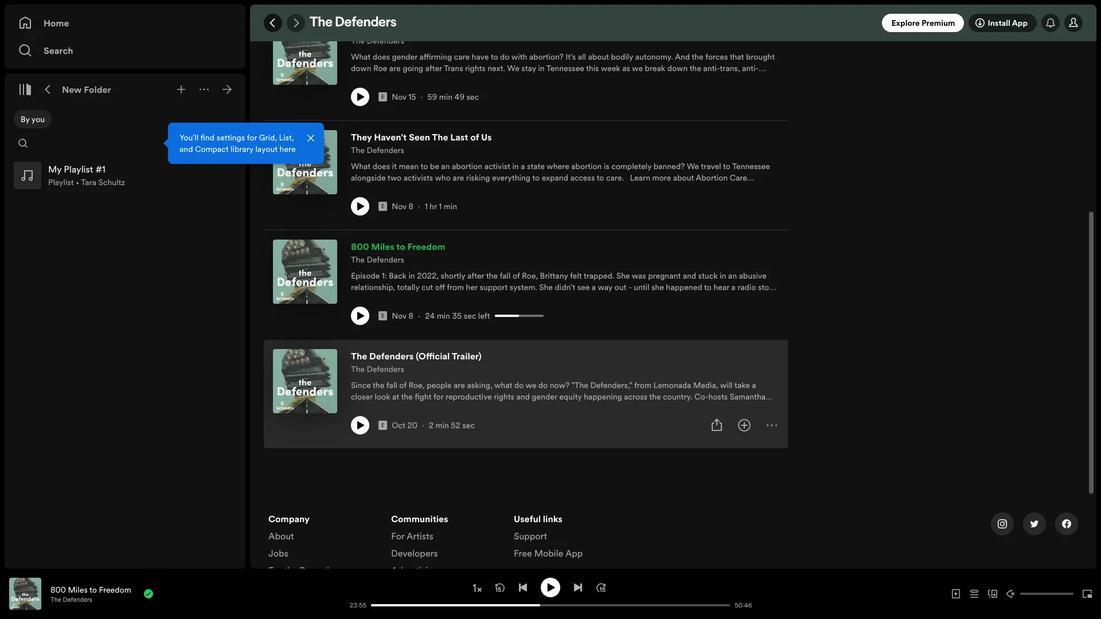 Task type: vqa. For each thing, say whether or not it's contained in the screenshot.
the 59 min 49 sec
yes



Task type: describe. For each thing, give the bounding box(es) containing it.
1 e from the top
[[381, 93, 384, 100]]

Recents, List view field
[[182, 134, 239, 153]]

you'll find settings for grid, list, and compact library layout here dialog
[[168, 123, 324, 164]]

sec for 800 miles to freedom
[[464, 310, 476, 322]]

search link
[[18, 39, 232, 62]]

min right hr
[[444, 201, 457, 212]]

nov 15
[[392, 91, 416, 103]]

developers link
[[391, 547, 438, 564]]

company
[[268, 513, 310, 525]]

list containing communities
[[391, 513, 500, 611]]

miles for "the defenders" link within now playing: 800 miles to freedom by the defenders footer
[[68, 584, 88, 596]]

useful
[[514, 513, 541, 525]]

24
[[425, 310, 435, 322]]

the inside footer
[[50, 596, 61, 604]]

hr
[[430, 201, 437, 212]]

install app link
[[969, 14, 1037, 32]]

2 1 from the left
[[439, 201, 442, 212]]

by
[[21, 114, 30, 125]]

premium
[[922, 17, 955, 29]]

connect to a device image
[[988, 590, 997, 599]]

explicit element for haven't
[[379, 202, 387, 211]]

skip forward 15 seconds image
[[597, 583, 606, 592]]

us
[[481, 131, 492, 143]]

play image
[[546, 583, 555, 592]]

skip back 15 seconds image
[[496, 583, 505, 592]]

install
[[988, 17, 1010, 29]]

by you
[[21, 114, 45, 125]]

800 miles to freedom link for "the defenders" link within now playing: 800 miles to freedom by the defenders footer
[[50, 584, 131, 596]]

list,
[[279, 132, 294, 143]]

nov 8 for seen
[[392, 201, 413, 212]]

0 vertical spatial sec
[[467, 91, 479, 103]]

playlist • tara schultz
[[48, 177, 125, 188]]

min for 52
[[436, 420, 449, 431]]

for the record link
[[268, 564, 329, 582]]

e for miles
[[381, 313, 384, 319]]

volume off image
[[1007, 590, 1016, 599]]

next image
[[574, 583, 583, 592]]

app inside useful links support free mobile app
[[565, 547, 583, 560]]

facebook image
[[1062, 520, 1071, 529]]

20
[[407, 420, 418, 431]]

library
[[231, 143, 253, 155]]

50:46
[[735, 601, 752, 610]]

59
[[427, 91, 437, 103]]

home link
[[18, 11, 232, 34]]

joy is resistance image
[[273, 21, 337, 85]]

nov for haven't
[[392, 201, 407, 212]]

you'll find settings for grid, list, and compact library layout here
[[180, 132, 296, 155]]

for inside communities for artists developers advertising
[[391, 530, 405, 543]]

800 miles to freedom link for 800 miles to freedom "the defenders" link
[[351, 240, 445, 254]]

search
[[44, 44, 73, 57]]

nov 8 for to
[[392, 310, 413, 322]]

playlist
[[48, 177, 74, 188]]

layout
[[255, 143, 278, 155]]

800 miles to freedom the defenders for "the defenders" link within now playing: 800 miles to freedom by the defenders footer
[[50, 584, 131, 604]]

the inside top bar and user menu element
[[310, 16, 333, 30]]

main element
[[5, 5, 324, 569]]

install app
[[988, 17, 1028, 29]]

miles for 800 miles to freedom "the defenders" link
[[371, 240, 395, 253]]

8 for to
[[409, 310, 413, 322]]

communities for artists developers advertising
[[391, 513, 448, 577]]

is
[[378, 21, 384, 34]]

e for defenders
[[381, 422, 384, 429]]

new
[[62, 83, 82, 96]]

support
[[514, 530, 547, 543]]

min for 49
[[439, 91, 453, 103]]

explore
[[892, 17, 920, 29]]

trailer)
[[452, 350, 482, 362]]

developers
[[391, 547, 438, 560]]

e for haven't
[[381, 203, 384, 210]]

resistance
[[387, 21, 432, 34]]

new folder button
[[60, 80, 113, 99]]

jobs link
[[268, 547, 288, 564]]

nov for miles
[[392, 310, 407, 322]]

home
[[44, 17, 69, 29]]

joy is resistance
[[360, 21, 432, 34]]

you
[[31, 114, 45, 125]]

instagram image
[[998, 520, 1007, 529]]

to inside footer
[[89, 584, 97, 596]]

new folder
[[62, 83, 111, 96]]

they haven't seen the last of us the defenders
[[351, 131, 492, 156]]

they haven't seen the last of us link
[[351, 130, 492, 144]]

search in your library image
[[18, 139, 28, 148]]

explicit element for miles
[[379, 311, 387, 321]]

list containing useful links
[[514, 513, 623, 564]]

explore premium
[[892, 17, 955, 29]]

the defenders inside top bar and user menu element
[[310, 16, 397, 30]]

app inside install app link
[[1012, 17, 1028, 29]]

oct 20
[[392, 420, 418, 431]]



Task type: locate. For each thing, give the bounding box(es) containing it.
e
[[381, 93, 384, 100], [381, 203, 384, 210], [381, 313, 384, 319], [381, 422, 384, 429]]

group inside main "element"
[[9, 157, 241, 194]]

8 left hr
[[409, 201, 413, 212]]

the
[[310, 16, 333, 30], [351, 35, 365, 46], [432, 131, 448, 143], [351, 145, 365, 156], [351, 254, 365, 266], [351, 350, 367, 362], [351, 364, 365, 375], [50, 596, 61, 604]]

800 miles to freedom link
[[351, 240, 445, 254], [50, 584, 131, 596]]

the defenders (official trailer) the defenders
[[351, 350, 482, 375]]

and
[[180, 143, 193, 155]]

left
[[478, 310, 490, 322]]

min for 35
[[437, 310, 450, 322]]

group
[[9, 157, 241, 194]]

go forward image
[[291, 18, 301, 28]]

4 explicit element from the top
[[379, 421, 387, 430]]

35
[[452, 310, 462, 322]]

800 miles to freedom link inside footer
[[50, 584, 131, 596]]

8 left 24
[[409, 310, 413, 322]]

freedom inside now playing: 800 miles to freedom by the defenders footer
[[99, 584, 131, 596]]

1 left hr
[[425, 201, 428, 212]]

player controls element
[[181, 578, 758, 610]]

1 vertical spatial to
[[89, 584, 97, 596]]

800 inside footer
[[50, 584, 66, 596]]

1 horizontal spatial to
[[397, 240, 405, 253]]

the defenders (official trailer) image
[[273, 349, 337, 414]]

1 vertical spatial 800 miles to freedom link
[[50, 584, 131, 596]]

24 min 35 sec left
[[425, 310, 490, 322]]

what's new image
[[1046, 18, 1055, 28]]

joy
[[360, 21, 375, 34]]

1 horizontal spatial freedom
[[408, 240, 445, 253]]

1 nov from the top
[[392, 91, 407, 103]]

800 miles to freedom image
[[273, 240, 337, 304]]

0 vertical spatial miles
[[371, 240, 395, 253]]

0 horizontal spatial app
[[565, 547, 583, 560]]

explicit element left oct
[[379, 421, 387, 430]]

1 vertical spatial nov
[[392, 201, 407, 212]]

recents
[[191, 138, 220, 149]]

communities
[[391, 513, 448, 525]]

800 miles to freedom the defenders for 800 miles to freedom "the defenders" link
[[351, 240, 445, 266]]

about
[[268, 530, 294, 543]]

explicit element left 24
[[379, 311, 387, 321]]

1 horizontal spatial 1
[[439, 201, 442, 212]]

sec right "49"
[[467, 91, 479, 103]]

nov 8 left 24
[[392, 310, 413, 322]]

1 horizontal spatial 800 miles to freedom the defenders
[[351, 240, 445, 266]]

By you checkbox
[[14, 110, 52, 128]]

min right 2
[[436, 420, 449, 431]]

8 for seen
[[409, 201, 413, 212]]

23:55
[[350, 601, 367, 610]]

0 horizontal spatial 800
[[50, 584, 66, 596]]

49
[[455, 91, 465, 103]]

group containing playlist
[[9, 157, 241, 194]]

settings
[[217, 132, 245, 143]]

1 vertical spatial 800 miles to freedom the defenders
[[50, 584, 131, 604]]

1 vertical spatial nov 8
[[392, 310, 413, 322]]

go back image
[[268, 18, 278, 28]]

for
[[247, 132, 257, 143]]

1 horizontal spatial 800
[[351, 240, 369, 253]]

1 vertical spatial 8
[[409, 310, 413, 322]]

•
[[76, 177, 79, 188]]

3 e from the top
[[381, 313, 384, 319]]

mobile
[[534, 547, 563, 560]]

1 nov 8 from the top
[[392, 201, 413, 212]]

advertising link
[[391, 564, 438, 582]]

2 horizontal spatial list
[[514, 513, 623, 564]]

seen
[[409, 131, 430, 143]]

nov left 24
[[392, 310, 407, 322]]

nov 8
[[392, 201, 413, 212], [392, 310, 413, 322]]

about link
[[268, 530, 294, 547]]

app right install
[[1012, 17, 1028, 29]]

sec
[[467, 91, 479, 103], [464, 310, 476, 322], [462, 420, 475, 431]]

0 horizontal spatial miles
[[68, 584, 88, 596]]

2 vertical spatial nov
[[392, 310, 407, 322]]

grid,
[[259, 132, 277, 143]]

59 min 49 sec
[[427, 91, 479, 103]]

0 horizontal spatial 800 miles to freedom the defenders
[[50, 584, 131, 604]]

change speed image
[[471, 583, 483, 594]]

0 vertical spatial 800
[[351, 240, 369, 253]]

folder
[[84, 83, 111, 96]]

find
[[200, 132, 215, 143]]

1 8 from the top
[[409, 201, 413, 212]]

of
[[470, 131, 479, 143]]

explicit element left hr
[[379, 202, 387, 211]]

800
[[351, 240, 369, 253], [50, 584, 66, 596]]

3 explicit element from the top
[[379, 311, 387, 321]]

1 right hr
[[439, 201, 442, 212]]

explicit element
[[379, 92, 387, 102], [379, 202, 387, 211], [379, 311, 387, 321], [379, 421, 387, 430]]

1 horizontal spatial for
[[391, 530, 405, 543]]

0 vertical spatial nov 8
[[392, 201, 413, 212]]

previous image
[[518, 583, 528, 592]]

1 horizontal spatial app
[[1012, 17, 1028, 29]]

0 vertical spatial 800 miles to freedom link
[[351, 240, 445, 254]]

the defenders link for they haven't seen the last of us
[[351, 144, 404, 156]]

they haven't seen the last of us image
[[273, 130, 337, 194]]

useful links support free mobile app
[[514, 513, 583, 560]]

freedom
[[408, 240, 445, 253], [99, 584, 131, 596]]

free mobile app link
[[514, 547, 583, 564]]

nov left 15
[[392, 91, 407, 103]]

sec right 52
[[462, 420, 475, 431]]

1 vertical spatial freedom
[[99, 584, 131, 596]]

0 vertical spatial the defenders
[[310, 16, 397, 30]]

for left artists
[[391, 530, 405, 543]]

4 e from the top
[[381, 422, 384, 429]]

0 horizontal spatial freedom
[[99, 584, 131, 596]]

0 vertical spatial for
[[391, 530, 405, 543]]

e left nov 15
[[381, 93, 384, 100]]

list containing company
[[268, 513, 377, 582]]

800 for "the defenders" link within now playing: 800 miles to freedom by the defenders footer
[[50, 584, 66, 596]]

e left oct
[[381, 422, 384, 429]]

jobs
[[268, 547, 288, 560]]

compact
[[195, 143, 229, 155]]

the defenders link inside now playing: 800 miles to freedom by the defenders footer
[[50, 596, 92, 604]]

artists
[[407, 530, 434, 543]]

oct
[[392, 420, 405, 431]]

2 nov 8 from the top
[[392, 310, 413, 322]]

800 miles to freedom the defenders inside now playing: 800 miles to freedom by the defenders footer
[[50, 584, 131, 604]]

app right mobile
[[565, 547, 583, 560]]

nov
[[392, 91, 407, 103], [392, 201, 407, 212], [392, 310, 407, 322]]

1
[[425, 201, 428, 212], [439, 201, 442, 212]]

freedom for 800 miles to freedom link in the footer
[[99, 584, 131, 596]]

2 vertical spatial sec
[[462, 420, 475, 431]]

e left hr
[[381, 203, 384, 210]]

0 vertical spatial app
[[1012, 17, 1028, 29]]

1 vertical spatial the defenders
[[351, 35, 404, 46]]

schultz
[[98, 177, 125, 188]]

0 vertical spatial 8
[[409, 201, 413, 212]]

1 horizontal spatial list
[[391, 513, 500, 611]]

0 vertical spatial nov
[[392, 91, 407, 103]]

0 horizontal spatial 800 miles to freedom link
[[50, 584, 131, 596]]

2 e from the top
[[381, 203, 384, 210]]

for artists link
[[391, 530, 434, 547]]

0 vertical spatial freedom
[[408, 240, 445, 253]]

haven't
[[374, 131, 407, 143]]

links
[[543, 513, 563, 525]]

1 horizontal spatial miles
[[371, 240, 395, 253]]

the defenders link
[[351, 34, 404, 46], [351, 144, 404, 156], [351, 254, 404, 266], [351, 363, 404, 375], [50, 596, 92, 604]]

new episode image
[[351, 25, 356, 30]]

sec for the defenders (official trailer)
[[462, 420, 475, 431]]

support link
[[514, 530, 547, 547]]

1 list from the left
[[268, 513, 377, 582]]

defenders inside they haven't seen the last of us the defenders
[[367, 145, 404, 156]]

freedom for 800 miles to freedom "the defenders" link's 800 miles to freedom link
[[408, 240, 445, 253]]

defenders inside top bar and user menu element
[[335, 16, 397, 30]]

0 horizontal spatial 1
[[425, 201, 428, 212]]

they
[[351, 131, 372, 143]]

free
[[514, 547, 532, 560]]

miles
[[371, 240, 395, 253], [68, 584, 88, 596]]

the
[[284, 564, 297, 577]]

52
[[451, 420, 460, 431]]

for left the
[[268, 564, 282, 577]]

the defenders link for the defenders (official trailer)
[[351, 363, 404, 375]]

now playing view image
[[27, 583, 36, 592]]

explore premium button
[[882, 14, 964, 32]]

0 vertical spatial to
[[397, 240, 405, 253]]

8
[[409, 201, 413, 212], [409, 310, 413, 322]]

0 horizontal spatial to
[[89, 584, 97, 596]]

1 vertical spatial for
[[268, 564, 282, 577]]

1 vertical spatial miles
[[68, 584, 88, 596]]

the defenders link for 800 miles to freedom
[[351, 254, 404, 266]]

min left 35
[[437, 310, 450, 322]]

list
[[268, 513, 377, 582], [391, 513, 500, 611], [514, 513, 623, 564]]

(official
[[416, 350, 450, 362]]

1 explicit element from the top
[[379, 92, 387, 102]]

defenders inside footer
[[63, 596, 92, 604]]

1 vertical spatial sec
[[464, 310, 476, 322]]

here
[[280, 143, 296, 155]]

tara
[[81, 177, 96, 188]]

2 explicit element from the top
[[379, 202, 387, 211]]

1 horizontal spatial 800 miles to freedom link
[[351, 240, 445, 254]]

joy is resistance link
[[351, 21, 432, 34]]

0 vertical spatial 800 miles to freedom the defenders
[[351, 240, 445, 266]]

nov left hr
[[392, 201, 407, 212]]

None search field
[[14, 134, 32, 153]]

1 1 from the left
[[425, 201, 428, 212]]

for inside company about jobs for the record
[[268, 564, 282, 577]]

defenders
[[335, 16, 397, 30], [367, 35, 404, 46], [367, 145, 404, 156], [367, 254, 404, 266], [369, 350, 414, 362], [367, 364, 404, 375], [63, 596, 92, 604]]

2 list from the left
[[391, 513, 500, 611]]

2 min 52 sec
[[429, 420, 475, 431]]

explicit element left nov 15
[[379, 92, 387, 102]]

last
[[450, 131, 468, 143]]

0 horizontal spatial list
[[268, 513, 377, 582]]

1 vertical spatial app
[[565, 547, 583, 560]]

nov 8 left hr
[[392, 201, 413, 212]]

2 8 from the top
[[409, 310, 413, 322]]

the defenders (official trailer) link
[[351, 349, 482, 363]]

e left 24
[[381, 313, 384, 319]]

now playing: 800 miles to freedom by the defenders footer
[[9, 578, 332, 610]]

sec right 35
[[464, 310, 476, 322]]

top bar and user menu element
[[250, 5, 1097, 41]]

800 for 800 miles to freedom "the defenders" link
[[351, 240, 369, 253]]

record
[[300, 564, 329, 577]]

app
[[1012, 17, 1028, 29], [565, 547, 583, 560]]

explicit element for defenders
[[379, 421, 387, 430]]

min right 59
[[439, 91, 453, 103]]

advertising
[[391, 564, 438, 577]]

1 vertical spatial 800
[[50, 584, 66, 596]]

company about jobs for the record
[[268, 513, 329, 577]]

0 horizontal spatial for
[[268, 564, 282, 577]]

3 nov from the top
[[392, 310, 407, 322]]

none search field inside main "element"
[[14, 134, 32, 153]]

3 list from the left
[[514, 513, 623, 564]]

2
[[429, 420, 434, 431]]

2 nov from the top
[[392, 201, 407, 212]]

twitter image
[[1030, 520, 1039, 529]]

1 hr 1 min
[[425, 201, 457, 212]]

miles inside footer
[[68, 584, 88, 596]]

you'll
[[180, 132, 199, 143]]

15
[[409, 91, 416, 103]]



